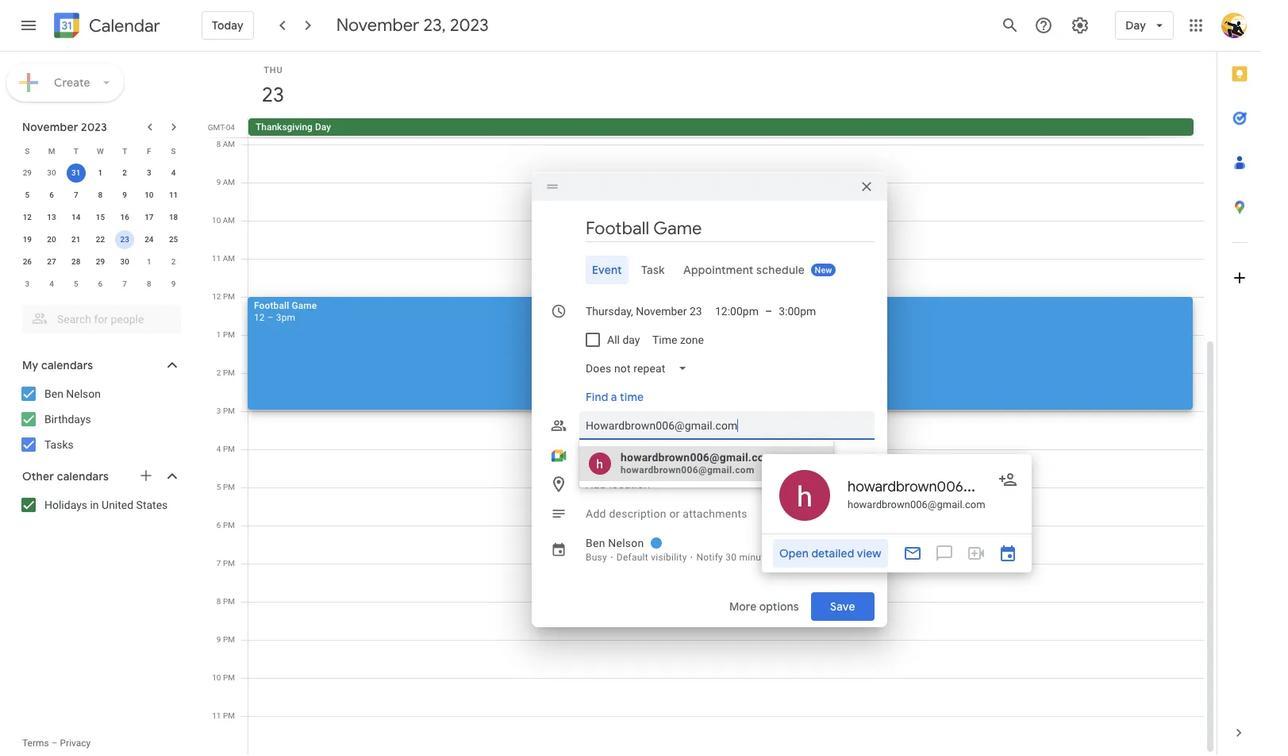 Task type: locate. For each thing, give the bounding box(es) containing it.
1 am from the top
[[223, 140, 235, 148]]

row down the 29 element on the left top of page
[[15, 273, 186, 295]]

9 up the 16
[[123, 191, 127, 199]]

28
[[72, 257, 81, 266]]

29 down 22 element
[[96, 257, 105, 266]]

attachments
[[683, 507, 748, 520]]

18
[[169, 213, 178, 222]]

2 vertical spatial 6
[[217, 521, 221, 530]]

november for november 23, 2023
[[336, 14, 420, 37]]

1 down 12 pm
[[217, 330, 221, 339]]

23 element
[[115, 230, 134, 249]]

5 pm from the top
[[223, 445, 235, 453]]

pm down 10 pm
[[223, 711, 235, 720]]

2 inside grid
[[217, 368, 221, 377]]

23 down thu
[[261, 82, 283, 108]]

1 vertical spatial 7
[[123, 279, 127, 288]]

december 1 element
[[140, 252, 159, 272]]

october 31, today element
[[66, 164, 86, 183]]

1 down w
[[98, 168, 103, 177]]

am down "04"
[[223, 140, 235, 148]]

0 horizontal spatial 12
[[23, 213, 32, 222]]

11 inside 11 element
[[169, 191, 178, 199]]

october 30 element
[[42, 164, 61, 183]]

0 vertical spatial 23
[[261, 82, 283, 108]]

0 vertical spatial 4
[[171, 168, 176, 177]]

10 element
[[140, 186, 159, 205]]

december 8 element
[[140, 275, 159, 294]]

2 horizontal spatial 6
[[217, 521, 221, 530]]

6 down october 30 element
[[49, 191, 54, 199]]

9 up 10 pm
[[217, 635, 221, 644]]

pm down 7 pm
[[223, 597, 235, 606]]

december 9 element
[[164, 275, 183, 294]]

november left 23,
[[336, 14, 420, 37]]

12 pm
[[212, 292, 235, 301]]

pm down 4 pm
[[223, 483, 235, 491]]

9 for 9 pm
[[217, 635, 221, 644]]

thanksgiving day
[[256, 121, 331, 133]]

2 horizontal spatial 30
[[726, 552, 737, 563]]

holidays
[[44, 499, 87, 511]]

4
[[171, 168, 176, 177], [49, 279, 54, 288], [217, 445, 221, 453]]

football game 12 – 3pm
[[254, 300, 317, 323]]

calendars for other calendars
[[57, 469, 109, 484]]

pm
[[223, 292, 235, 301], [223, 330, 235, 339], [223, 368, 235, 377], [223, 407, 235, 415], [223, 445, 235, 453], [223, 483, 235, 491], [223, 521, 235, 530], [223, 559, 235, 568], [223, 597, 235, 606], [223, 635, 235, 644], [223, 673, 235, 682], [223, 711, 235, 720]]

t left f
[[122, 146, 127, 155]]

2 vertical spatial 30
[[726, 552, 737, 563]]

23 grid
[[203, 52, 1217, 755]]

29
[[23, 168, 32, 177], [96, 257, 105, 266]]

1 vertical spatial 1
[[147, 257, 151, 266]]

tab list containing event
[[545, 256, 875, 284]]

add
[[586, 478, 606, 491], [586, 507, 606, 520]]

3 am from the top
[[223, 216, 235, 225]]

0 vertical spatial ben nelson
[[44, 387, 101, 400]]

m
[[48, 146, 55, 155]]

my
[[22, 358, 38, 372]]

7 down october 31, today element
[[74, 191, 78, 199]]

3 row from the top
[[15, 184, 186, 206]]

1 horizontal spatial 1
[[147, 257, 151, 266]]

nelson up birthdays
[[66, 387, 101, 400]]

pm down 1 pm
[[223, 368, 235, 377]]

2 howardbrown006@gmail.com from the top
[[621, 464, 755, 476]]

1 inside 23 grid
[[217, 330, 221, 339]]

1 down 24 element
[[147, 257, 151, 266]]

3 inside grid
[[217, 407, 221, 415]]

2 vertical spatial 1
[[217, 330, 221, 339]]

2 horizontal spatial 12
[[254, 312, 265, 323]]

10 up 11 am at the top left of page
[[212, 216, 221, 225]]

november
[[336, 14, 420, 37], [22, 120, 78, 134]]

4 up 11 element
[[171, 168, 176, 177]]

0 horizontal spatial 3
[[25, 279, 30, 288]]

8 down december 1 element
[[147, 279, 151, 288]]

0 horizontal spatial t
[[74, 146, 78, 155]]

–
[[765, 305, 773, 318], [267, 312, 274, 323], [51, 738, 58, 749]]

12
[[23, 213, 32, 222], [212, 292, 221, 301], [254, 312, 265, 323]]

0 vertical spatial 3
[[147, 168, 151, 177]]

s up the october 29 element on the top
[[25, 146, 30, 155]]

11 pm
[[212, 711, 235, 720]]

1 horizontal spatial day
[[1126, 18, 1147, 33]]

0 vertical spatial 12
[[23, 213, 32, 222]]

october 29 element
[[18, 164, 37, 183]]

12 down 11 am at the top left of page
[[212, 292, 221, 301]]

23 inside 23 grid
[[261, 82, 283, 108]]

howardbrown006@gmail.com inside howardbrown006@gmail.com howardbrown006@gmail.com
[[621, 464, 755, 476]]

7 down 6 pm
[[217, 559, 221, 568]]

7 pm from the top
[[223, 521, 235, 530]]

5
[[25, 191, 30, 199], [74, 279, 78, 288], [217, 483, 221, 491]]

12 down football
[[254, 312, 265, 323]]

nelson up default
[[608, 537, 644, 549]]

december 4 element
[[42, 275, 61, 294]]

3 pm from the top
[[223, 368, 235, 377]]

t up the 31
[[74, 146, 78, 155]]

2 horizontal spatial –
[[765, 305, 773, 318]]

1 vertical spatial 29
[[96, 257, 105, 266]]

0 vertical spatial nelson
[[66, 387, 101, 400]]

0 horizontal spatial 5
[[25, 191, 30, 199]]

thanksgiving day button
[[249, 118, 1194, 136]]

0 vertical spatial november
[[336, 14, 420, 37]]

howardbrown006@gmail.com
[[621, 451, 774, 464], [621, 464, 755, 476]]

1 horizontal spatial s
[[171, 146, 176, 155]]

0 vertical spatial day
[[1126, 18, 1147, 33]]

1 vertical spatial 4
[[49, 279, 54, 288]]

0 horizontal spatial 29
[[23, 168, 32, 177]]

1 vertical spatial 23
[[120, 235, 129, 244]]

0 vertical spatial 11
[[169, 191, 178, 199]]

pm up 5 pm at bottom left
[[223, 445, 235, 453]]

0 vertical spatial 5
[[25, 191, 30, 199]]

4 pm
[[217, 445, 235, 453]]

10 inside november 2023 grid
[[145, 191, 154, 199]]

day right thanksgiving on the left top of page
[[315, 121, 331, 133]]

11
[[169, 191, 178, 199], [212, 254, 221, 263], [212, 711, 221, 720]]

10
[[145, 191, 154, 199], [212, 216, 221, 225], [212, 673, 221, 682]]

ben nelson up default
[[586, 537, 644, 549]]

pm for 3 pm
[[223, 407, 235, 415]]

31 cell
[[64, 162, 88, 184]]

0 horizontal spatial 4
[[49, 279, 54, 288]]

10 pm from the top
[[223, 635, 235, 644]]

0 vertical spatial 1
[[98, 168, 103, 177]]

1 horizontal spatial tab list
[[1218, 52, 1262, 711]]

row containing 29
[[15, 162, 186, 184]]

None field
[[580, 354, 701, 383]]

row up the 29 element on the left top of page
[[15, 229, 186, 251]]

time
[[653, 333, 678, 346]]

Add title text field
[[586, 217, 875, 241]]

0 vertical spatial 7
[[74, 191, 78, 199]]

2 add from the top
[[586, 507, 606, 520]]

1 vertical spatial 11
[[212, 254, 221, 263]]

pm down '8 pm'
[[223, 635, 235, 644]]

1 horizontal spatial november
[[336, 14, 420, 37]]

8 down gmt-
[[216, 140, 221, 148]]

6 row from the top
[[15, 251, 186, 273]]

pm for 11 pm
[[223, 711, 235, 720]]

1 vertical spatial 10
[[212, 216, 221, 225]]

15
[[96, 213, 105, 222]]

23 cell
[[113, 229, 137, 251]]

3 up 4 pm
[[217, 407, 221, 415]]

row
[[15, 140, 186, 162], [15, 162, 186, 184], [15, 184, 186, 206], [15, 206, 186, 229], [15, 229, 186, 251], [15, 251, 186, 273], [15, 273, 186, 295]]

pm up the 2 pm
[[223, 330, 235, 339]]

2023 up w
[[81, 120, 107, 134]]

1 vertical spatial ben nelson
[[586, 537, 644, 549]]

add down 'add location'
[[586, 507, 606, 520]]

day right settings menu 'icon'
[[1126, 18, 1147, 33]]

pm down 6 pm
[[223, 559, 235, 568]]

30 down 23 element
[[120, 257, 129, 266]]

12 element
[[18, 208, 37, 227]]

– left the end time 'text box'
[[765, 305, 773, 318]]

0 horizontal spatial tab list
[[545, 256, 875, 284]]

11 for 11 am
[[212, 254, 221, 263]]

29 left october 30 element
[[23, 168, 32, 177]]

12 inside november 2023 grid
[[23, 213, 32, 222]]

– right terms link
[[51, 738, 58, 749]]

3
[[147, 168, 151, 177], [25, 279, 30, 288], [217, 407, 221, 415]]

row containing 3
[[15, 273, 186, 295]]

0 horizontal spatial ben nelson
[[44, 387, 101, 400]]

5 down the "28" element in the top of the page
[[74, 279, 78, 288]]

10 for 10 pm
[[212, 673, 221, 682]]

2 pm
[[217, 368, 235, 377]]

row containing 12
[[15, 206, 186, 229]]

2 vertical spatial 4
[[217, 445, 221, 453]]

30
[[47, 168, 56, 177], [120, 257, 129, 266], [726, 552, 737, 563]]

w
[[97, 146, 104, 155]]

ben nelson inside my calendars list
[[44, 387, 101, 400]]

pm up 4 pm
[[223, 407, 235, 415]]

5 for 5 pm
[[217, 483, 221, 491]]

8 up 9 pm
[[217, 597, 221, 606]]

30 down m
[[47, 168, 56, 177]]

gmt-04
[[208, 123, 235, 132]]

2 vertical spatial 3
[[217, 407, 221, 415]]

row group
[[15, 162, 186, 295]]

1 horizontal spatial –
[[267, 312, 274, 323]]

zone
[[681, 333, 705, 346]]

day
[[1126, 18, 1147, 33], [315, 121, 331, 133]]

6 inside 23 grid
[[217, 521, 221, 530]]

8 pm from the top
[[223, 559, 235, 568]]

pm up 1 pm
[[223, 292, 235, 301]]

30 right notify
[[726, 552, 737, 563]]

am up 12 pm
[[223, 254, 235, 263]]

s right f
[[171, 146, 176, 155]]

1 vertical spatial november
[[22, 120, 78, 134]]

2 vertical spatial 2
[[217, 368, 221, 377]]

row down w
[[15, 162, 186, 184]]

pm for 8 pm
[[223, 597, 235, 606]]

am down 8 am
[[223, 178, 235, 187]]

0 horizontal spatial 2
[[123, 168, 127, 177]]

30 for 30 element
[[120, 257, 129, 266]]

add left location
[[586, 478, 606, 491]]

2 row from the top
[[15, 162, 186, 184]]

row group containing 29
[[15, 162, 186, 295]]

Search for people text field
[[32, 305, 172, 333]]

1 horizontal spatial 3
[[147, 168, 151, 177]]

30 element
[[115, 252, 134, 272]]

Start time text field
[[715, 302, 759, 321]]

2 horizontal spatial 1
[[217, 330, 221, 339]]

4 up 5 pm at bottom left
[[217, 445, 221, 453]]

1 vertical spatial day
[[315, 121, 331, 133]]

2 t from the left
[[122, 146, 127, 155]]

0 vertical spatial calendars
[[41, 358, 93, 372]]

2 horizontal spatial 4
[[217, 445, 221, 453]]

13 element
[[42, 208, 61, 227]]

2 horizontal spatial 7
[[217, 559, 221, 568]]

1 row from the top
[[15, 140, 186, 162]]

8 for 8 pm
[[217, 597, 221, 606]]

11 down 10 pm
[[212, 711, 221, 720]]

8 am
[[216, 140, 235, 148]]

holidays in united states
[[44, 499, 168, 511]]

calendars inside dropdown button
[[57, 469, 109, 484]]

am for 8 am
[[223, 140, 235, 148]]

1 vertical spatial calendars
[[57, 469, 109, 484]]

day inside button
[[315, 121, 331, 133]]

1 vertical spatial nelson
[[608, 537, 644, 549]]

8 for 'december 8' element
[[147, 279, 151, 288]]

1 horizontal spatial 6
[[98, 279, 103, 288]]

pm for 2 pm
[[223, 368, 235, 377]]

1 vertical spatial ben
[[586, 537, 606, 549]]

4 row from the top
[[15, 206, 186, 229]]

1 horizontal spatial 23
[[261, 82, 283, 108]]

22 element
[[91, 230, 110, 249]]

0 horizontal spatial day
[[315, 121, 331, 133]]

2023 right 23,
[[450, 14, 489, 37]]

ben nelson up birthdays
[[44, 387, 101, 400]]

9 down december 2 element
[[171, 279, 176, 288]]

11 down 10 am
[[212, 254, 221, 263]]

12 pm from the top
[[223, 711, 235, 720]]

None search field
[[0, 299, 197, 333]]

– down football
[[267, 312, 274, 323]]

1 vertical spatial 30
[[120, 257, 129, 266]]

row up december 6 element on the top left of page
[[15, 251, 186, 273]]

1 vertical spatial 2
[[171, 257, 176, 266]]

calendars inside dropdown button
[[41, 358, 93, 372]]

0 horizontal spatial 1
[[98, 168, 103, 177]]

1 vertical spatial 12
[[212, 292, 221, 301]]

22
[[96, 235, 105, 244]]

2 pm from the top
[[223, 330, 235, 339]]

14
[[72, 213, 81, 222]]

november up m
[[22, 120, 78, 134]]

10 up 11 pm
[[212, 673, 221, 682]]

11 up 18
[[169, 191, 178, 199]]

30 for october 30 element
[[47, 168, 56, 177]]

0 horizontal spatial s
[[25, 146, 30, 155]]

ben down my calendars
[[44, 387, 63, 400]]

0 vertical spatial ben
[[44, 387, 63, 400]]

t
[[74, 146, 78, 155], [122, 146, 127, 155]]

1 t from the left
[[74, 146, 78, 155]]

5 down the october 29 element on the top
[[25, 191, 30, 199]]

calendars right my
[[41, 358, 93, 372]]

event
[[592, 263, 622, 277]]

2 vertical spatial 5
[[217, 483, 221, 491]]

thanksgiving
[[256, 121, 313, 133]]

pm up 7 pm
[[223, 521, 235, 530]]

0 vertical spatial add
[[586, 478, 606, 491]]

terms – privacy
[[22, 738, 91, 749]]

appointment schedule
[[684, 263, 806, 277]]

12 for 12
[[23, 213, 32, 222]]

19
[[23, 235, 32, 244]]

1 horizontal spatial 12
[[212, 292, 221, 301]]

howardbrown006@gmail.com down guests text box
[[621, 451, 774, 464]]

0 vertical spatial 6
[[49, 191, 54, 199]]

2 vertical spatial 7
[[217, 559, 221, 568]]

1 horizontal spatial 7
[[123, 279, 127, 288]]

1 horizontal spatial 30
[[120, 257, 129, 266]]

8
[[216, 140, 221, 148], [98, 191, 103, 199], [147, 279, 151, 288], [217, 597, 221, 606]]

howardbrown006@gmail.com up or
[[621, 464, 755, 476]]

december 7 element
[[115, 275, 134, 294]]

ben up busy
[[586, 537, 606, 549]]

pm down 9 pm
[[223, 673, 235, 682]]

0 horizontal spatial 30
[[47, 168, 56, 177]]

23 down 16 element
[[120, 235, 129, 244]]

tab list
[[1218, 52, 1262, 711], [545, 256, 875, 284]]

0 horizontal spatial 23
[[120, 235, 129, 244]]

row up 22
[[15, 206, 186, 229]]

default visibility
[[617, 552, 687, 563]]

2 horizontal spatial 3
[[217, 407, 221, 415]]

2 for december 2 element
[[171, 257, 176, 266]]

0 vertical spatial 2023
[[450, 14, 489, 37]]

row containing 5
[[15, 184, 186, 206]]

1 horizontal spatial 29
[[96, 257, 105, 266]]

0 horizontal spatial 2023
[[81, 120, 107, 134]]

1 vertical spatial 6
[[98, 279, 103, 288]]

1 horizontal spatial nelson
[[608, 537, 644, 549]]

ben nelson
[[44, 387, 101, 400], [586, 537, 644, 549]]

states
[[136, 499, 168, 511]]

1 horizontal spatial 5
[[74, 279, 78, 288]]

27
[[47, 257, 56, 266]]

time
[[620, 390, 644, 404]]

in
[[90, 499, 99, 511]]

privacy link
[[60, 738, 91, 749]]

task button
[[635, 256, 671, 284]]

4 am from the top
[[223, 254, 235, 263]]

6 down the 29 element on the left top of page
[[98, 279, 103, 288]]

9 up 10 am
[[216, 178, 221, 187]]

or
[[670, 507, 680, 520]]

25 element
[[164, 230, 183, 249]]

23,
[[424, 14, 446, 37]]

4 down 27 element
[[49, 279, 54, 288]]

1 horizontal spatial t
[[122, 146, 127, 155]]

schedule
[[757, 263, 806, 277]]

2 up the 16
[[123, 168, 127, 177]]

7 inside 23 grid
[[217, 559, 221, 568]]

0 vertical spatial 2
[[123, 168, 127, 177]]

6 pm from the top
[[223, 483, 235, 491]]

1 horizontal spatial 2
[[171, 257, 176, 266]]

nelson
[[66, 387, 101, 400], [608, 537, 644, 549]]

2 horizontal spatial 5
[[217, 483, 221, 491]]

10 for 10
[[145, 191, 154, 199]]

0 vertical spatial 10
[[145, 191, 154, 199]]

1 pm from the top
[[223, 292, 235, 301]]

1 add from the top
[[586, 478, 606, 491]]

description
[[609, 507, 667, 520]]

7
[[74, 191, 78, 199], [123, 279, 127, 288], [217, 559, 221, 568]]

0 horizontal spatial november
[[22, 120, 78, 134]]

3 down 26 element at left top
[[25, 279, 30, 288]]

2 down the 25 element at the left of page
[[171, 257, 176, 266]]

1 horizontal spatial 4
[[171, 168, 176, 177]]

2023
[[450, 14, 489, 37], [81, 120, 107, 134]]

row containing 26
[[15, 251, 186, 273]]

2 am from the top
[[223, 178, 235, 187]]

10 up 17
[[145, 191, 154, 199]]

7 down 30 element
[[123, 279, 127, 288]]

9 am
[[216, 178, 235, 187]]

29 element
[[91, 252, 110, 272]]

december 2 element
[[164, 252, 183, 272]]

2 vertical spatial 10
[[212, 673, 221, 682]]

9 pm from the top
[[223, 597, 235, 606]]

0 horizontal spatial ben
[[44, 387, 63, 400]]

27 element
[[42, 252, 61, 272]]

5 inside 23 grid
[[217, 483, 221, 491]]

4 inside 23 grid
[[217, 445, 221, 453]]

7 inside december 7 element
[[123, 279, 127, 288]]

6
[[49, 191, 54, 199], [98, 279, 103, 288], [217, 521, 221, 530]]

calendars up in at left
[[57, 469, 109, 484]]

1 vertical spatial add
[[586, 507, 606, 520]]

other calendars
[[22, 469, 109, 484]]

december 5 element
[[66, 275, 86, 294]]

12 up 19
[[23, 213, 32, 222]]

time zone button
[[647, 326, 711, 354]]

row up the 31
[[15, 140, 186, 162]]

1 vertical spatial 5
[[74, 279, 78, 288]]

3 for december 3 element
[[25, 279, 30, 288]]

a
[[611, 390, 617, 404]]

5 up 6 pm
[[217, 483, 221, 491]]

row up 15
[[15, 184, 186, 206]]

6 up 7 pm
[[217, 521, 221, 530]]

3 down f
[[147, 168, 151, 177]]

7 row from the top
[[15, 273, 186, 295]]

ben inside my calendars list
[[44, 387, 63, 400]]

2 down 1 pm
[[217, 368, 221, 377]]

1 vertical spatial 2023
[[81, 120, 107, 134]]

23 inside 23 element
[[120, 235, 129, 244]]

8 up 15
[[98, 191, 103, 199]]

am
[[223, 140, 235, 148], [223, 178, 235, 187], [223, 216, 235, 225], [223, 254, 235, 263]]

pm for 7 pm
[[223, 559, 235, 568]]

2 vertical spatial 12
[[254, 312, 265, 323]]

11 pm from the top
[[223, 673, 235, 682]]

4 pm from the top
[[223, 407, 235, 415]]

2 horizontal spatial 2
[[217, 368, 221, 377]]

s
[[25, 146, 30, 155], [171, 146, 176, 155]]

am down 9 am
[[223, 216, 235, 225]]

5 row from the top
[[15, 229, 186, 251]]

terms
[[22, 738, 49, 749]]



Task type: vqa. For each thing, say whether or not it's contained in the screenshot.
the Wednesday, at the top of page
no



Task type: describe. For each thing, give the bounding box(es) containing it.
new element
[[812, 264, 837, 276]]

am for 11 am
[[223, 254, 235, 263]]

17 element
[[140, 208, 159, 227]]

0 horizontal spatial –
[[51, 738, 58, 749]]

am for 10 am
[[223, 216, 235, 225]]

thu 23
[[261, 65, 283, 108]]

december 3 element
[[18, 275, 37, 294]]

today button
[[202, 6, 254, 44]]

pm for 10 pm
[[223, 673, 235, 682]]

november 23, 2023
[[336, 14, 489, 37]]

9 for 9 am
[[216, 178, 221, 187]]

7 for december 7 element
[[123, 279, 127, 288]]

row containing s
[[15, 140, 186, 162]]

1 for december 1 element
[[147, 257, 151, 266]]

privacy
[[60, 738, 91, 749]]

my calendars button
[[3, 353, 197, 378]]

Start date text field
[[586, 302, 703, 321]]

row containing 19
[[15, 229, 186, 251]]

4 for december 4 element on the left
[[49, 279, 54, 288]]

before
[[778, 552, 806, 563]]

calendars for my calendars
[[41, 358, 93, 372]]

day inside dropdown button
[[1126, 18, 1147, 33]]

13
[[47, 213, 56, 222]]

gmt-
[[208, 123, 226, 132]]

add for add description or attachments
[[586, 507, 606, 520]]

11 for 11
[[169, 191, 178, 199]]

add location
[[586, 478, 651, 491]]

pm for 5 pm
[[223, 483, 235, 491]]

5 for december 5 element on the left
[[74, 279, 78, 288]]

10 for 10 am
[[212, 216, 221, 225]]

11 am
[[212, 254, 235, 263]]

11 element
[[164, 186, 183, 205]]

today
[[212, 18, 244, 33]]

4 for 4 pm
[[217, 445, 221, 453]]

thanksgiving day row
[[241, 118, 1217, 137]]

9 for december 9 element
[[171, 279, 176, 288]]

14 element
[[66, 208, 86, 227]]

pm for 12 pm
[[223, 292, 235, 301]]

18 element
[[164, 208, 183, 227]]

1 s from the left
[[25, 146, 30, 155]]

find a time button
[[580, 383, 651, 411]]

minutes
[[740, 552, 775, 563]]

10 am
[[212, 216, 235, 225]]

28 element
[[66, 252, 86, 272]]

0 horizontal spatial 6
[[49, 191, 54, 199]]

howardbrown006@gmail.com howardbrown006@gmail.com
[[621, 451, 774, 476]]

6 for december 6 element on the top left of page
[[98, 279, 103, 288]]

main drawer image
[[19, 16, 38, 35]]

24
[[145, 235, 154, 244]]

other calendars button
[[3, 464, 197, 489]]

find
[[586, 390, 609, 404]]

2 for 2 pm
[[217, 368, 221, 377]]

terms link
[[22, 738, 49, 749]]

december 6 element
[[91, 275, 110, 294]]

12 for 12 pm
[[212, 292, 221, 301]]

nelson inside my calendars list
[[66, 387, 101, 400]]

12 inside football game 12 – 3pm
[[254, 312, 265, 323]]

game
[[292, 300, 317, 311]]

tasks
[[44, 438, 74, 451]]

calendar heading
[[86, 15, 160, 37]]

10 pm
[[212, 673, 235, 682]]

create
[[54, 75, 90, 90]]

notify
[[697, 552, 723, 563]]

1 horizontal spatial ben nelson
[[586, 537, 644, 549]]

november for november 2023
[[22, 120, 78, 134]]

7 for 7 pm
[[217, 559, 221, 568]]

7 pm
[[217, 559, 235, 568]]

9 pm
[[217, 635, 235, 644]]

my calendars list
[[3, 381, 197, 457]]

settings menu image
[[1071, 16, 1090, 35]]

pm for 9 pm
[[223, 635, 235, 644]]

6 for 6 pm
[[217, 521, 221, 530]]

all
[[607, 333, 620, 346]]

pm for 1 pm
[[223, 330, 235, 339]]

5 pm
[[217, 483, 235, 491]]

29 for the october 29 element on the top
[[23, 168, 32, 177]]

15 element
[[91, 208, 110, 227]]

thu
[[264, 65, 283, 75]]

24 element
[[140, 230, 159, 249]]

football
[[254, 300, 289, 311]]

location
[[609, 478, 651, 491]]

united
[[102, 499, 134, 511]]

1 horizontal spatial 2023
[[450, 14, 489, 37]]

8 pm
[[217, 597, 235, 606]]

16 element
[[115, 208, 134, 227]]

howardbrown006@gmail.com list box
[[580, 446, 834, 481]]

6 pm
[[217, 521, 235, 530]]

november 2023 grid
[[15, 140, 186, 295]]

End time text field
[[779, 302, 817, 321]]

other
[[22, 469, 54, 484]]

my calendars
[[22, 358, 93, 372]]

16
[[120, 213, 129, 222]]

26 element
[[18, 252, 37, 272]]

3 pm
[[217, 407, 235, 415]]

notify 30 minutes before
[[697, 552, 806, 563]]

8 for 8 am
[[216, 140, 221, 148]]

add other calendars image
[[138, 468, 154, 484]]

birthdays
[[44, 413, 91, 426]]

day button
[[1116, 6, 1174, 44]]

find a time
[[586, 390, 644, 404]]

calendar
[[89, 15, 160, 37]]

day
[[623, 333, 640, 346]]

default
[[617, 552, 649, 563]]

1 howardbrown006@gmail.com from the top
[[621, 451, 774, 464]]

Guests text field
[[586, 411, 869, 440]]

busy
[[586, 552, 607, 563]]

21 element
[[66, 230, 86, 249]]

am for 9 am
[[223, 178, 235, 187]]

11 for 11 pm
[[212, 711, 221, 720]]

17
[[145, 213, 154, 222]]

time zone
[[653, 333, 705, 346]]

3pm
[[276, 312, 295, 323]]

19 element
[[18, 230, 37, 249]]

1 pm
[[217, 330, 235, 339]]

new
[[815, 265, 833, 276]]

3 for 3 pm
[[217, 407, 221, 415]]

1 horizontal spatial ben
[[586, 537, 606, 549]]

29 for the 29 element on the left top of page
[[96, 257, 105, 266]]

pm for 4 pm
[[223, 445, 235, 453]]

20
[[47, 235, 56, 244]]

f
[[147, 146, 151, 155]]

pm for 6 pm
[[223, 521, 235, 530]]

20 element
[[42, 230, 61, 249]]

event button
[[586, 256, 629, 284]]

to element
[[765, 305, 773, 318]]

0 horizontal spatial 7
[[74, 191, 78, 199]]

task
[[641, 263, 665, 277]]

calendar element
[[51, 10, 160, 44]]

31
[[72, 168, 81, 177]]

1 for 1 pm
[[217, 330, 221, 339]]

add for add location
[[586, 478, 606, 491]]

2 s from the left
[[171, 146, 176, 155]]

26
[[23, 257, 32, 266]]

thursday, november 23 element
[[255, 77, 291, 114]]

information card element
[[762, 454, 1032, 572]]

add description or attachments
[[586, 507, 748, 520]]

– inside football game 12 – 3pm
[[267, 312, 274, 323]]

november 2023
[[22, 120, 107, 134]]

25
[[169, 235, 178, 244]]

all day
[[607, 333, 640, 346]]



